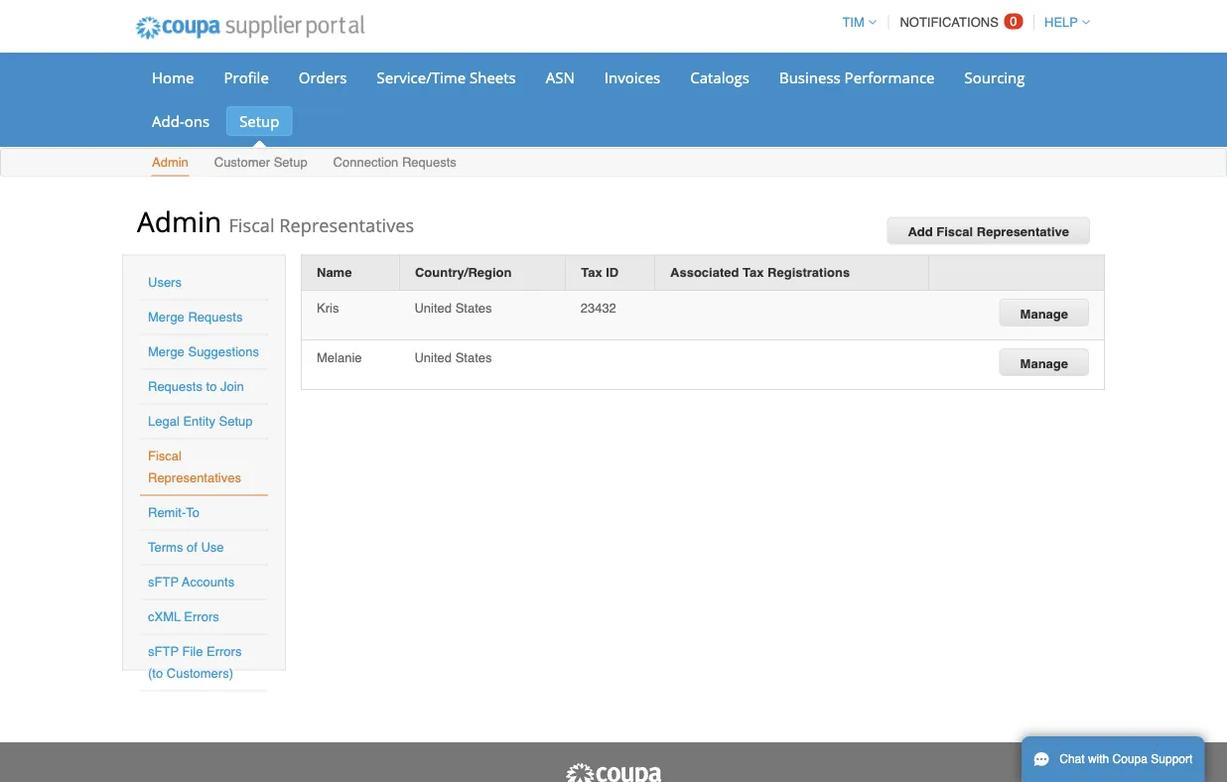 Task type: vqa. For each thing, say whether or not it's contained in the screenshot.
the bottom And
no



Task type: describe. For each thing, give the bounding box(es) containing it.
profile link
[[211, 63, 282, 92]]

fiscal representatives
[[148, 449, 241, 486]]

business performance link
[[767, 63, 948, 92]]

coupa
[[1113, 753, 1148, 767]]

customers)
[[167, 667, 233, 682]]

to
[[186, 506, 200, 521]]

help
[[1045, 15, 1079, 30]]

connection
[[333, 155, 399, 170]]

cxml errors link
[[148, 610, 219, 625]]

customer
[[214, 155, 270, 170]]

tim link
[[834, 15, 877, 30]]

add-ons
[[152, 111, 210, 131]]

legal entity setup
[[148, 414, 253, 429]]

merge suggestions link
[[148, 345, 259, 360]]

registrations
[[768, 265, 851, 280]]

service/time
[[377, 67, 466, 87]]

manage link for kris
[[1000, 299, 1090, 327]]

add-
[[152, 111, 184, 131]]

sourcing
[[965, 67, 1026, 87]]

fiscal inside fiscal representatives
[[148, 449, 182, 464]]

asn
[[546, 67, 575, 87]]

add-ons link
[[139, 106, 223, 136]]

23432
[[581, 301, 617, 316]]

sourcing link
[[952, 63, 1039, 92]]

notifications 0
[[900, 14, 1018, 30]]

representative
[[977, 225, 1070, 239]]

profile
[[224, 67, 269, 87]]

legal
[[148, 414, 180, 429]]

sftp file errors (to customers) link
[[148, 645, 242, 682]]

tim
[[843, 15, 865, 30]]

business
[[780, 67, 841, 87]]

united for melanie
[[415, 350, 452, 365]]

add fiscal representative
[[908, 225, 1070, 239]]

united states for melanie
[[415, 350, 492, 365]]

suggestions
[[188, 345, 259, 360]]

customer setup link
[[213, 151, 309, 176]]

with
[[1089, 753, 1110, 767]]

asn link
[[533, 63, 588, 92]]

id
[[606, 265, 619, 280]]

add
[[908, 225, 934, 239]]

service/time sheets link
[[364, 63, 529, 92]]

join
[[221, 380, 244, 394]]

home
[[152, 67, 194, 87]]

file
[[182, 645, 203, 660]]

1 vertical spatial representatives
[[148, 471, 241, 486]]

associated tax registrations
[[671, 265, 851, 280]]

manage for kris
[[1021, 307, 1069, 321]]

merge for merge requests
[[148, 310, 185, 325]]

representatives inside admin fiscal representatives
[[279, 213, 414, 237]]

manage for melanie
[[1021, 356, 1069, 371]]

sftp for sftp file errors (to customers)
[[148, 645, 179, 660]]

chat with coupa support
[[1060, 753, 1194, 767]]

help link
[[1036, 15, 1091, 30]]

country/region
[[415, 265, 512, 280]]

catalogs link
[[678, 63, 763, 92]]

cxml errors
[[148, 610, 219, 625]]

orders
[[299, 67, 347, 87]]

business performance
[[780, 67, 935, 87]]

0 vertical spatial coupa supplier portal image
[[122, 3, 378, 53]]

requests to join link
[[148, 380, 244, 394]]

entity
[[183, 414, 216, 429]]

fiscal representatives link
[[148, 449, 241, 486]]

2 tax from the left
[[743, 265, 764, 280]]



Task type: locate. For each thing, give the bounding box(es) containing it.
1 united states from the top
[[415, 301, 492, 316]]

terms of use link
[[148, 540, 224, 555]]

2 horizontal spatial fiscal
[[937, 225, 974, 239]]

manage
[[1021, 307, 1069, 321], [1021, 356, 1069, 371]]

fiscal for admin
[[229, 213, 275, 237]]

1 vertical spatial errors
[[207, 645, 242, 660]]

0 horizontal spatial representatives
[[148, 471, 241, 486]]

invoices link
[[592, 63, 674, 92]]

0 vertical spatial setup
[[240, 111, 280, 131]]

admin down admin link
[[137, 202, 222, 240]]

errors inside sftp file errors (to customers)
[[207, 645, 242, 660]]

admin link
[[151, 151, 190, 176]]

requests
[[402, 155, 457, 170], [188, 310, 243, 325], [148, 380, 203, 394]]

requests up "suggestions" at the left of the page
[[188, 310, 243, 325]]

united states
[[415, 301, 492, 316], [415, 350, 492, 365]]

2 united from the top
[[415, 350, 452, 365]]

remit-to link
[[148, 506, 200, 521]]

merge down merge requests
[[148, 345, 185, 360]]

fiscal right add
[[937, 225, 974, 239]]

admin for admin
[[152, 155, 189, 170]]

0
[[1011, 14, 1018, 29]]

1 vertical spatial united states
[[415, 350, 492, 365]]

users link
[[148, 275, 182, 290]]

setup up customer setup
[[240, 111, 280, 131]]

navigation
[[834, 3, 1091, 42]]

1 horizontal spatial representatives
[[279, 213, 414, 237]]

2 sftp from the top
[[148, 645, 179, 660]]

requests for merge requests
[[188, 310, 243, 325]]

1 states from the top
[[456, 301, 492, 316]]

setup link
[[227, 106, 293, 136]]

1 horizontal spatial tax
[[743, 265, 764, 280]]

united states for kris
[[415, 301, 492, 316]]

2 merge from the top
[[148, 345, 185, 360]]

name
[[317, 265, 352, 280]]

states
[[456, 301, 492, 316], [456, 350, 492, 365]]

service/time sheets
[[377, 67, 516, 87]]

tax id
[[581, 265, 619, 280]]

fiscal down legal at the bottom left
[[148, 449, 182, 464]]

merge
[[148, 310, 185, 325], [148, 345, 185, 360]]

to
[[206, 380, 217, 394]]

of
[[187, 540, 198, 555]]

sftp for sftp accounts
[[148, 575, 179, 590]]

catalogs
[[691, 67, 750, 87]]

requests left to
[[148, 380, 203, 394]]

0 vertical spatial manage link
[[1000, 299, 1090, 327]]

0 vertical spatial united states
[[415, 301, 492, 316]]

manage link for melanie
[[1000, 349, 1090, 377]]

2 vertical spatial requests
[[148, 380, 203, 394]]

merge requests link
[[148, 310, 243, 325]]

manage link
[[1000, 299, 1090, 327], [1000, 349, 1090, 377]]

sftp
[[148, 575, 179, 590], [148, 645, 179, 660]]

sftp file errors (to customers)
[[148, 645, 242, 682]]

use
[[201, 540, 224, 555]]

1 vertical spatial setup
[[274, 155, 308, 170]]

admin fiscal representatives
[[137, 202, 414, 240]]

1 vertical spatial requests
[[188, 310, 243, 325]]

navigation containing notifications 0
[[834, 3, 1091, 42]]

1 vertical spatial united
[[415, 350, 452, 365]]

cxml
[[148, 610, 181, 625]]

add fiscal representative link
[[888, 217, 1091, 245]]

chat
[[1060, 753, 1085, 767]]

invoices
[[605, 67, 661, 87]]

1 merge from the top
[[148, 310, 185, 325]]

2 states from the top
[[456, 350, 492, 365]]

1 sftp from the top
[[148, 575, 179, 590]]

0 vertical spatial representatives
[[279, 213, 414, 237]]

2 manage link from the top
[[1000, 349, 1090, 377]]

requests for connection requests
[[402, 155, 457, 170]]

sftp inside sftp file errors (to customers)
[[148, 645, 179, 660]]

0 vertical spatial states
[[456, 301, 492, 316]]

setup right customer
[[274, 155, 308, 170]]

chat with coupa support button
[[1022, 737, 1205, 783]]

errors down accounts
[[184, 610, 219, 625]]

support
[[1152, 753, 1194, 767]]

fiscal inside "link"
[[937, 225, 974, 239]]

accounts
[[182, 575, 235, 590]]

notifications
[[900, 15, 999, 30]]

fiscal down customer setup link on the top of the page
[[229, 213, 275, 237]]

remit-to
[[148, 506, 200, 521]]

united for kris
[[415, 301, 452, 316]]

requests right connection
[[402, 155, 457, 170]]

0 vertical spatial admin
[[152, 155, 189, 170]]

0 vertical spatial requests
[[402, 155, 457, 170]]

united
[[415, 301, 452, 316], [415, 350, 452, 365]]

requests to join
[[148, 380, 244, 394]]

1 vertical spatial admin
[[137, 202, 222, 240]]

sftp up (to
[[148, 645, 179, 660]]

0 vertical spatial united
[[415, 301, 452, 316]]

terms of use
[[148, 540, 224, 555]]

0 vertical spatial sftp
[[148, 575, 179, 590]]

0 vertical spatial errors
[[184, 610, 219, 625]]

sheets
[[470, 67, 516, 87]]

2 united states from the top
[[415, 350, 492, 365]]

representatives up name
[[279, 213, 414, 237]]

1 vertical spatial manage
[[1021, 356, 1069, 371]]

users
[[148, 275, 182, 290]]

0 horizontal spatial tax
[[581, 265, 603, 280]]

fiscal for add
[[937, 225, 974, 239]]

1 united from the top
[[415, 301, 452, 316]]

0 horizontal spatial coupa supplier portal image
[[122, 3, 378, 53]]

fiscal
[[229, 213, 275, 237], [937, 225, 974, 239], [148, 449, 182, 464]]

customer setup
[[214, 155, 308, 170]]

merge down users
[[148, 310, 185, 325]]

states for kris
[[456, 301, 492, 316]]

admin for admin fiscal representatives
[[137, 202, 222, 240]]

representatives up the to
[[148, 471, 241, 486]]

merge suggestions
[[148, 345, 259, 360]]

representatives
[[279, 213, 414, 237], [148, 471, 241, 486]]

1 vertical spatial manage link
[[1000, 349, 1090, 377]]

admin down add- on the left of page
[[152, 155, 189, 170]]

coupa supplier portal image
[[122, 3, 378, 53], [564, 763, 664, 783]]

orders link
[[286, 63, 360, 92]]

states for melanie
[[456, 350, 492, 365]]

terms
[[148, 540, 183, 555]]

(to
[[148, 667, 163, 682]]

merge for merge suggestions
[[148, 345, 185, 360]]

1 horizontal spatial coupa supplier portal image
[[564, 763, 664, 783]]

errors
[[184, 610, 219, 625], [207, 645, 242, 660]]

1 manage link from the top
[[1000, 299, 1090, 327]]

sftp accounts
[[148, 575, 235, 590]]

kris
[[317, 301, 339, 316]]

merge requests
[[148, 310, 243, 325]]

setup down join
[[219, 414, 253, 429]]

remit-
[[148, 506, 186, 521]]

0 horizontal spatial fiscal
[[148, 449, 182, 464]]

1 horizontal spatial fiscal
[[229, 213, 275, 237]]

0 vertical spatial manage
[[1021, 307, 1069, 321]]

1 vertical spatial coupa supplier portal image
[[564, 763, 664, 783]]

ons
[[184, 111, 210, 131]]

sftp up cxml
[[148, 575, 179, 590]]

1 vertical spatial sftp
[[148, 645, 179, 660]]

home link
[[139, 63, 207, 92]]

1 vertical spatial merge
[[148, 345, 185, 360]]

melanie
[[317, 350, 362, 365]]

connection requests
[[333, 155, 457, 170]]

sftp accounts link
[[148, 575, 235, 590]]

1 vertical spatial states
[[456, 350, 492, 365]]

admin
[[152, 155, 189, 170], [137, 202, 222, 240]]

associated
[[671, 265, 740, 280]]

0 vertical spatial merge
[[148, 310, 185, 325]]

2 vertical spatial setup
[[219, 414, 253, 429]]

setup
[[240, 111, 280, 131], [274, 155, 308, 170], [219, 414, 253, 429]]

connection requests link
[[332, 151, 458, 176]]

legal entity setup link
[[148, 414, 253, 429]]

errors right file at the left bottom of page
[[207, 645, 242, 660]]

tax left the id
[[581, 265, 603, 280]]

fiscal inside admin fiscal representatives
[[229, 213, 275, 237]]

1 manage from the top
[[1021, 307, 1069, 321]]

1 tax from the left
[[581, 265, 603, 280]]

2 manage from the top
[[1021, 356, 1069, 371]]

performance
[[845, 67, 935, 87]]

tax right associated
[[743, 265, 764, 280]]



